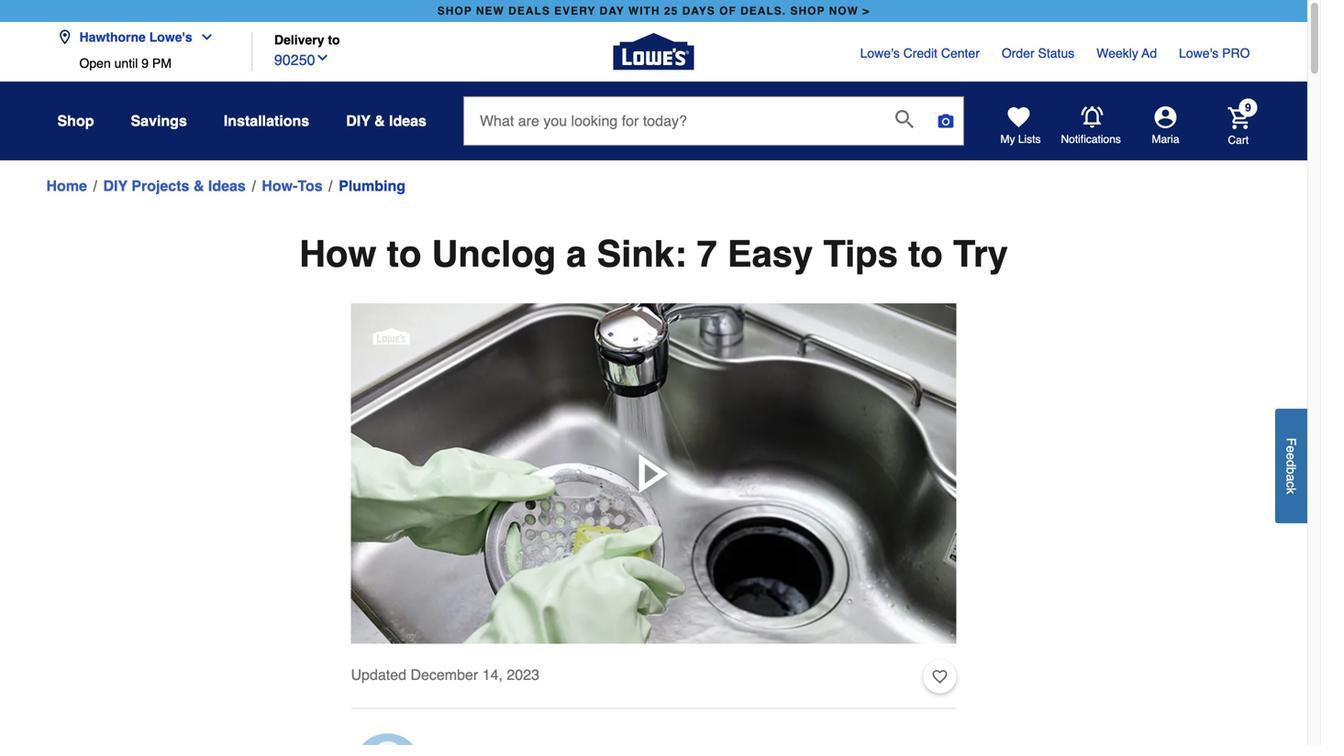 Task type: locate. For each thing, give the bounding box(es) containing it.
ideas inside button
[[389, 112, 427, 129]]

weekly ad
[[1097, 46, 1157, 61]]

delivery
[[274, 33, 324, 47]]

lowe's home improvement cart image
[[1228, 107, 1250, 129]]

deals.
[[740, 5, 786, 17]]

0 horizontal spatial diy
[[103, 178, 128, 194]]

f e e d b a c k button
[[1275, 409, 1307, 524]]

90250 button
[[274, 47, 330, 71]]

to for delivery
[[328, 33, 340, 47]]

lowe's pro link
[[1179, 44, 1250, 62]]

1 e from the top
[[1284, 446, 1299, 453]]

0 horizontal spatial shop
[[437, 5, 472, 17]]

ideas up plumbing
[[389, 112, 427, 129]]

installations button
[[224, 105, 309, 138]]

shop left new
[[437, 5, 472, 17]]

diy & ideas button
[[346, 105, 427, 138]]

9
[[141, 56, 149, 71], [1245, 101, 1251, 114]]

shop button
[[57, 105, 94, 138]]

2 horizontal spatial lowe's
[[1179, 46, 1219, 61]]

0 horizontal spatial lowe's
[[149, 30, 192, 44]]

&
[[374, 112, 385, 129], [193, 178, 204, 194]]

how to unclog a sink: 7 easy tips to try
[[299, 233, 1008, 275]]

lowe's home improvement notification center image
[[1081, 106, 1103, 128]]

1 vertical spatial a
[[1284, 475, 1299, 482]]

f e e d b a c k
[[1284, 438, 1299, 495]]

diy up plumbing
[[346, 112, 370, 129]]

home link
[[46, 175, 87, 197]]

2 shop from the left
[[790, 5, 825, 17]]

k
[[1284, 488, 1299, 495]]

diy
[[346, 112, 370, 129], [103, 178, 128, 194]]

a person cleaning the kitchen sink. image
[[351, 304, 956, 645]]

c
[[1284, 482, 1299, 488]]

lowe's up pm
[[149, 30, 192, 44]]

0 horizontal spatial to
[[328, 33, 340, 47]]

center
[[941, 46, 980, 61]]

try
[[953, 233, 1008, 275]]

to left try at top
[[908, 233, 943, 275]]

cart
[[1228, 134, 1249, 147]]

a left sink:
[[566, 233, 587, 275]]

now
[[829, 5, 859, 17]]

to
[[328, 33, 340, 47], [387, 233, 421, 275], [908, 233, 943, 275]]

open until 9 pm
[[79, 56, 171, 71]]

chevron down image
[[315, 51, 330, 65]]

& right projects
[[193, 178, 204, 194]]

home
[[46, 178, 87, 194]]

order status
[[1002, 46, 1075, 61]]

plumbing
[[339, 178, 406, 194]]

until
[[114, 56, 138, 71]]

0 horizontal spatial &
[[193, 178, 204, 194]]

1 horizontal spatial diy
[[346, 112, 370, 129]]

b
[[1284, 467, 1299, 475]]

tos
[[298, 178, 323, 194]]

9 left pm
[[141, 56, 149, 71]]

to for how
[[387, 233, 421, 275]]

status
[[1038, 46, 1075, 61]]

2 e from the top
[[1284, 453, 1299, 460]]

9 up cart
[[1245, 101, 1251, 114]]

0 horizontal spatial ideas
[[208, 178, 246, 194]]

0 vertical spatial diy
[[346, 112, 370, 129]]

camera image
[[937, 112, 955, 130]]

1 horizontal spatial to
[[387, 233, 421, 275]]

diy left projects
[[103, 178, 128, 194]]

1 vertical spatial diy
[[103, 178, 128, 194]]

to up chevron down icon
[[328, 33, 340, 47]]

1 vertical spatial &
[[193, 178, 204, 194]]

weekly
[[1097, 46, 1138, 61]]

2 horizontal spatial to
[[908, 233, 943, 275]]

lowe's inside lowe's pro link
[[1179, 46, 1219, 61]]

hawthorne lowe's button
[[57, 19, 222, 56]]

1 horizontal spatial lowe's
[[860, 46, 900, 61]]

1 vertical spatial ideas
[[208, 178, 246, 194]]

lowe's inside lowe's credit center link
[[860, 46, 900, 61]]

heart outline image
[[933, 668, 947, 688]]

days
[[682, 5, 715, 17]]

None search field
[[463, 96, 964, 163]]

shop
[[437, 5, 472, 17], [790, 5, 825, 17]]

lowe's home improvement logo image
[[613, 11, 694, 92]]

day
[[600, 5, 624, 17]]

f
[[1284, 438, 1299, 446]]

diy & ideas
[[346, 112, 427, 129]]

lowe's for lowe's pro
[[1179, 46, 1219, 61]]

diy projects & ideas link
[[103, 175, 246, 197]]

a
[[566, 233, 587, 275], [1284, 475, 1299, 482]]

1 horizontal spatial shop
[[790, 5, 825, 17]]

1 horizontal spatial ideas
[[389, 112, 427, 129]]

e up d
[[1284, 446, 1299, 453]]

shop left "now"
[[790, 5, 825, 17]]

0 vertical spatial ideas
[[389, 112, 427, 129]]

0 vertical spatial &
[[374, 112, 385, 129]]

shop new deals every day with 25 days of deals. shop now > link
[[434, 0, 874, 22]]

lowe's left pro
[[1179, 46, 1219, 61]]

ideas left the how-
[[208, 178, 246, 194]]

to right how
[[387, 233, 421, 275]]

& up plumbing
[[374, 112, 385, 129]]

notifications
[[1061, 133, 1121, 146]]

0 vertical spatial 9
[[141, 56, 149, 71]]

lowe's
[[149, 30, 192, 44], [860, 46, 900, 61], [1179, 46, 1219, 61]]

Search Query text field
[[464, 97, 881, 145]]

location image
[[57, 30, 72, 44]]

my lists link
[[1000, 106, 1041, 147]]

of
[[719, 5, 737, 17]]

lowe's credit center
[[860, 46, 980, 61]]

lowe's left the credit on the right of page
[[860, 46, 900, 61]]

e
[[1284, 446, 1299, 453], [1284, 453, 1299, 460]]

& inside button
[[374, 112, 385, 129]]

7
[[697, 233, 717, 275]]

a up the k
[[1284, 475, 1299, 482]]

lowe's home improvement lists image
[[1008, 106, 1030, 128]]

deals
[[508, 5, 550, 17]]

diy inside button
[[346, 112, 370, 129]]

ideas
[[389, 112, 427, 129], [208, 178, 246, 194]]

>
[[863, 5, 870, 17]]

hawthorne
[[79, 30, 146, 44]]

open
[[79, 56, 111, 71]]

0 vertical spatial a
[[566, 233, 587, 275]]

e up b
[[1284, 453, 1299, 460]]

1 horizontal spatial a
[[1284, 475, 1299, 482]]

shop new deals every day with 25 days of deals. shop now >
[[437, 5, 870, 17]]

1 vertical spatial 9
[[1245, 101, 1251, 114]]

1 horizontal spatial &
[[374, 112, 385, 129]]



Task type: vqa. For each thing, say whether or not it's contained in the screenshot.
To
yes



Task type: describe. For each thing, give the bounding box(es) containing it.
sink:
[[597, 233, 687, 275]]

diy for diy & ideas
[[346, 112, 370, 129]]

0 horizontal spatial a
[[566, 233, 587, 275]]

lowe's for lowe's credit center
[[860, 46, 900, 61]]

chevron down image
[[192, 30, 214, 44]]

maria button
[[1122, 106, 1210, 147]]

lowe's inside hawthorne lowe's button
[[149, 30, 192, 44]]

projects
[[131, 178, 189, 194]]

order
[[1002, 46, 1035, 61]]

pro
[[1222, 46, 1250, 61]]

savings button
[[131, 105, 187, 138]]

25
[[664, 5, 678, 17]]

every
[[554, 5, 596, 17]]

savings
[[131, 112, 187, 129]]

1 horizontal spatial 9
[[1245, 101, 1251, 114]]

1 shop from the left
[[437, 5, 472, 17]]

maria
[[1152, 133, 1179, 146]]

lists
[[1018, 133, 1041, 146]]

delivery to
[[274, 33, 340, 47]]

diy projects & ideas
[[103, 178, 246, 194]]

hawthorne lowe's
[[79, 30, 192, 44]]

diy for diy projects & ideas
[[103, 178, 128, 194]]

my
[[1000, 133, 1015, 146]]

december
[[410, 667, 478, 684]]

how
[[299, 233, 377, 275]]

updated
[[351, 667, 406, 684]]

installations
[[224, 112, 309, 129]]

unclog
[[432, 233, 556, 275]]

2023
[[507, 667, 539, 684]]

new
[[476, 5, 504, 17]]

weekly ad link
[[1097, 44, 1157, 62]]

search image
[[895, 110, 914, 128]]

lowe's pro
[[1179, 46, 1250, 61]]

90250
[[274, 51, 315, 68]]

credit
[[903, 46, 938, 61]]

lowe's credit center link
[[860, 44, 980, 62]]

how-tos
[[262, 178, 323, 194]]

14,
[[482, 667, 503, 684]]

updated december 14, 2023
[[351, 667, 539, 684]]

how-
[[262, 178, 298, 194]]

how-tos link
[[262, 175, 323, 197]]

tips
[[823, 233, 898, 275]]

easy
[[727, 233, 813, 275]]

ad
[[1142, 46, 1157, 61]]

a inside f e e d b a c k button
[[1284, 475, 1299, 482]]

order status link
[[1002, 44, 1075, 62]]

shop
[[57, 112, 94, 129]]

plumbing link
[[339, 175, 406, 197]]

my lists
[[1000, 133, 1041, 146]]

with
[[628, 5, 660, 17]]

d
[[1284, 460, 1299, 467]]

0 horizontal spatial 9
[[141, 56, 149, 71]]

pm
[[152, 56, 171, 71]]



